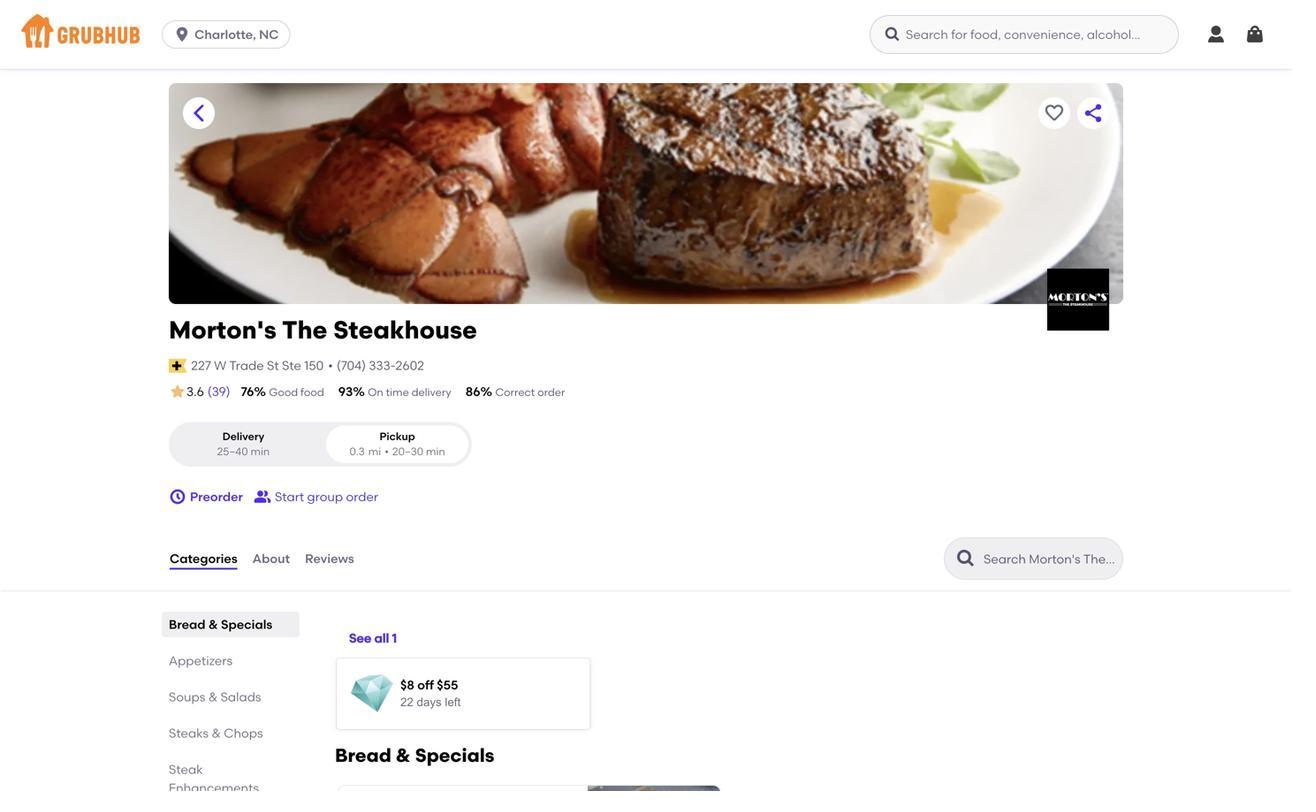 Task type: describe. For each thing, give the bounding box(es) containing it.
0 horizontal spatial •
[[328, 358, 333, 373]]

soups
[[169, 690, 205, 705]]

227
[[191, 358, 211, 373]]

enhancements
[[169, 781, 259, 791]]

on time delivery
[[368, 386, 451, 399]]

2602
[[396, 358, 424, 373]]

appetizers
[[169, 653, 233, 668]]

off
[[417, 678, 434, 693]]

$55
[[437, 678, 458, 693]]

steakhouse
[[333, 315, 477, 345]]

reviews
[[305, 551, 354, 566]]

svg image for preorder
[[169, 488, 187, 506]]

1 vertical spatial bread & specials
[[335, 744, 495, 767]]

trade
[[229, 358, 264, 373]]

star icon image
[[169, 383, 187, 401]]

150
[[304, 358, 324, 373]]

people icon image
[[254, 488, 271, 506]]

delivery
[[412, 386, 451, 399]]

(704)
[[337, 358, 366, 373]]

& down 22
[[396, 744, 411, 767]]

categories
[[170, 551, 237, 566]]

Search for food, convenience, alcohol... search field
[[870, 15, 1179, 54]]

time
[[386, 386, 409, 399]]

categories button
[[169, 527, 238, 591]]

food
[[301, 386, 324, 399]]

Search Morton's The Steakhouse search field
[[982, 551, 1117, 568]]

good food
[[269, 386, 324, 399]]

• inside the pickup 0.3 mi • 20–30 min
[[385, 445, 389, 458]]

on
[[368, 386, 383, 399]]

mi
[[368, 445, 381, 458]]

22
[[400, 696, 414, 709]]

min inside the pickup 0.3 mi • 20–30 min
[[426, 445, 445, 458]]

morton's the steakhouse
[[169, 315, 477, 345]]

days
[[417, 696, 442, 709]]

all
[[374, 631, 389, 646]]

& right "soups"
[[208, 690, 218, 705]]

1 svg image from the left
[[1206, 24, 1227, 45]]

soups & salads
[[169, 690, 261, 705]]

group
[[307, 489, 343, 504]]

ste
[[282, 358, 301, 373]]

morton's the steakhouse logo image
[[1048, 269, 1109, 331]]

(39)
[[208, 384, 230, 399]]

reviews button
[[304, 527, 355, 591]]

start group order button
[[254, 481, 378, 513]]

caret left icon image
[[188, 103, 210, 124]]

svg image for charlotte, nc
[[173, 26, 191, 43]]

1 horizontal spatial order
[[538, 386, 565, 399]]

see
[[349, 631, 372, 646]]

delivery 25–40 min
[[217, 430, 270, 458]]

1
[[392, 631, 397, 646]]

see all 1 button
[[349, 622, 397, 654]]

steak enhancements
[[169, 762, 259, 791]]

& left "chops"
[[212, 726, 221, 741]]

charlotte, nc button
[[162, 20, 297, 49]]

• (704) 333-2602
[[328, 358, 424, 373]]

morton's
[[169, 315, 277, 345]]

$8
[[400, 678, 414, 693]]

min inside delivery 25–40 min
[[251, 445, 270, 458]]

save this restaurant image
[[1044, 103, 1065, 124]]

1 vertical spatial specials
[[415, 744, 495, 767]]

search icon image
[[956, 548, 977, 569]]

left
[[445, 696, 461, 709]]

1 horizontal spatial bread
[[335, 744, 391, 767]]

76
[[241, 384, 254, 399]]

preorder button
[[169, 481, 243, 513]]

$8 off $55 22 days left
[[400, 678, 461, 709]]

& up appetizers
[[209, 617, 218, 632]]

charlotte, nc
[[195, 27, 279, 42]]

charlotte,
[[195, 27, 256, 42]]

order inside button
[[346, 489, 378, 504]]

steaks
[[169, 726, 209, 741]]

nc
[[259, 27, 279, 42]]

0 vertical spatial specials
[[221, 617, 273, 632]]



Task type: vqa. For each thing, say whether or not it's contained in the screenshot.
CINNAMON
no



Task type: locate. For each thing, give the bounding box(es) containing it.
1 horizontal spatial svg image
[[1245, 24, 1266, 45]]

333-
[[369, 358, 396, 373]]

1 horizontal spatial bread & specials
[[335, 744, 495, 767]]

bread & specials
[[169, 617, 273, 632], [335, 744, 495, 767]]

1 horizontal spatial min
[[426, 445, 445, 458]]

0 vertical spatial order
[[538, 386, 565, 399]]

bread up appetizers
[[169, 617, 206, 632]]

2 min from the left
[[426, 445, 445, 458]]

bread & specials down 22
[[335, 744, 495, 767]]

1 vertical spatial bread
[[335, 744, 391, 767]]

pickup 0.3 mi • 20–30 min
[[350, 430, 445, 458]]

w
[[214, 358, 227, 373]]

order right group
[[346, 489, 378, 504]]

save this restaurant button
[[1039, 97, 1070, 129]]

&
[[209, 617, 218, 632], [208, 690, 218, 705], [212, 726, 221, 741], [396, 744, 411, 767]]

1 horizontal spatial specials
[[415, 744, 495, 767]]

93
[[338, 384, 353, 399]]

0 horizontal spatial bread
[[169, 617, 206, 632]]

•
[[328, 358, 333, 373], [385, 445, 389, 458]]

salads
[[221, 690, 261, 705]]

good
[[269, 386, 298, 399]]

3.6
[[187, 384, 204, 399]]

specials
[[221, 617, 273, 632], [415, 744, 495, 767]]

order right correct
[[538, 386, 565, 399]]

0 vertical spatial •
[[328, 358, 333, 373]]

0 horizontal spatial min
[[251, 445, 270, 458]]

start group order
[[275, 489, 378, 504]]

egg & onion loaf image
[[588, 786, 720, 791]]

specials up appetizers
[[221, 617, 273, 632]]

svg image inside preorder button
[[169, 488, 187, 506]]

1 min from the left
[[251, 445, 270, 458]]

min down delivery
[[251, 445, 270, 458]]

order
[[538, 386, 565, 399], [346, 489, 378, 504]]

min
[[251, 445, 270, 458], [426, 445, 445, 458]]

svg image
[[1206, 24, 1227, 45], [1245, 24, 1266, 45]]

main navigation navigation
[[0, 0, 1292, 69]]

20–30
[[392, 445, 424, 458]]

preorder
[[190, 489, 243, 504]]

bread down rewards icon
[[335, 744, 391, 767]]

1 vertical spatial •
[[385, 445, 389, 458]]

correct
[[495, 386, 535, 399]]

steaks & chops
[[169, 726, 263, 741]]

227 w trade st ste 150 button
[[190, 356, 325, 376]]

about
[[253, 551, 290, 566]]

st
[[267, 358, 279, 373]]

0 horizontal spatial bread & specials
[[169, 617, 273, 632]]

steak
[[169, 762, 203, 777]]

delivery
[[222, 430, 264, 443]]

share icon image
[[1083, 103, 1104, 124]]

0.3
[[350, 445, 365, 458]]

subscription pass image
[[169, 359, 187, 373]]

0 horizontal spatial svg image
[[1206, 24, 1227, 45]]

svg image inside charlotte, nc button
[[173, 26, 191, 43]]

0 horizontal spatial specials
[[221, 617, 273, 632]]

rewards image
[[351, 673, 393, 715]]

pickup
[[380, 430, 415, 443]]

227 w trade st ste 150
[[191, 358, 324, 373]]

bread & specials up appetizers
[[169, 617, 273, 632]]

• right mi
[[385, 445, 389, 458]]

• right 150
[[328, 358, 333, 373]]

0 horizontal spatial order
[[346, 489, 378, 504]]

86
[[466, 384, 480, 399]]

option group
[[169, 422, 472, 467]]

start
[[275, 489, 304, 504]]

about button
[[252, 527, 291, 591]]

(704) 333-2602 button
[[337, 357, 424, 375]]

svg image
[[173, 26, 191, 43], [884, 26, 902, 43], [169, 488, 187, 506]]

25–40
[[217, 445, 248, 458]]

min right 20–30
[[426, 445, 445, 458]]

1 vertical spatial order
[[346, 489, 378, 504]]

option group containing delivery 25–40 min
[[169, 422, 472, 467]]

chops
[[224, 726, 263, 741]]

2 svg image from the left
[[1245, 24, 1266, 45]]

0 vertical spatial bread
[[169, 617, 206, 632]]

1 horizontal spatial •
[[385, 445, 389, 458]]

specials down left
[[415, 744, 495, 767]]

correct order
[[495, 386, 565, 399]]

see all 1
[[349, 631, 397, 646]]

bread
[[169, 617, 206, 632], [335, 744, 391, 767]]

0 vertical spatial bread & specials
[[169, 617, 273, 632]]

the
[[282, 315, 327, 345]]



